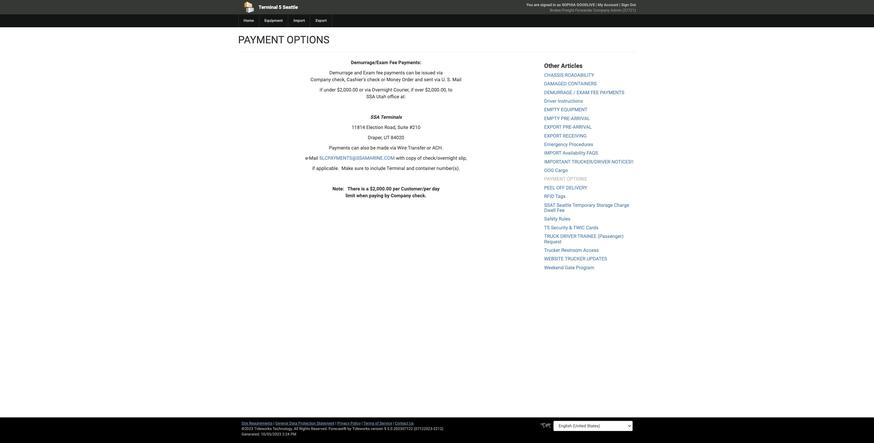 Task type: locate. For each thing, give the bounding box(es) containing it.
or inside "demurrage and exam fee payments can be issued via company check, cashier's check or money order and sent via u. s. mail"
[[381, 77, 386, 82]]

0 vertical spatial ssa
[[367, 94, 375, 99]]

check,
[[332, 77, 346, 82]]

if left make
[[312, 166, 315, 171]]

order
[[402, 77, 414, 82]]

0 vertical spatial to
[[448, 87, 453, 93]]

1 vertical spatial ssa
[[370, 114, 380, 120]]

fee up safety rules link
[[557, 208, 565, 213]]

2 empty from the top
[[544, 116, 560, 121]]

company inside you are signed in as sophia goodlive | my account | sign out broker/freight forwarder company admin (57721)
[[594, 8, 610, 13]]

1 horizontal spatial to
[[448, 87, 453, 93]]

options down import link
[[287, 34, 330, 46]]

options
[[287, 34, 330, 46], [567, 176, 587, 182]]

options up delivery
[[567, 176, 587, 182]]

export up emergency
[[544, 133, 562, 139]]

1 horizontal spatial be
[[415, 70, 421, 76]]

if left 'under'
[[320, 87, 323, 93]]

company
[[594, 8, 610, 13], [311, 77, 331, 82], [391, 193, 411, 198]]

0 vertical spatial empty
[[544, 107, 560, 113]]

| up the tideworks
[[362, 422, 363, 426]]

program
[[576, 265, 595, 271]]

0 horizontal spatial options
[[287, 34, 330, 46]]

empty down empty equipment link
[[544, 116, 560, 121]]

payment inside other articles chassis roadability damaged containers demurrage / exam fee payments driver instructions empty equipment empty pre-arrival export pre-arrival export receiving emergency procedures import availability faqs important trucker/driver notices!! oog cargo payment options peel off delivery rfid tags ssat seattle temporary storage charge dwell fee safety rules t5 security & twic cards truck driver trainee (passenger) request trucker restroom access website trucker updates weekend gate program
[[544, 176, 566, 182]]

or
[[381, 77, 386, 82], [359, 87, 364, 93], [427, 145, 431, 151]]

by inside site requirements | general data protection statement | privacy policy | terms of service | contact us ©2023 tideworks technology. all rights reserved. forecast® by tideworks version 9.5.0.202307122 (07122023-2212) generated: 10/05/2023 2:24 pm
[[348, 427, 352, 431]]

there
[[348, 186, 360, 192]]

0 vertical spatial of
[[418, 155, 422, 161]]

containers
[[568, 81, 597, 86]]

contact us link
[[395, 422, 414, 426]]

safety rules link
[[544, 216, 571, 222]]

arrival up receiving
[[573, 124, 592, 130]]

empty down driver
[[544, 107, 560, 113]]

sign
[[622, 3, 629, 7]]

truck
[[544, 234, 560, 239]]

demurrage and exam fee payments can be issued via company check, cashier's check or money order and sent via u. s. mail
[[311, 70, 462, 82]]

in
[[553, 3, 556, 7]]

issued
[[422, 70, 436, 76]]

| left the my
[[596, 3, 597, 7]]

equipment
[[561, 107, 588, 113]]

be
[[415, 70, 421, 76], [371, 145, 376, 151]]

0 vertical spatial seattle
[[283, 4, 298, 10]]

or down fee
[[381, 77, 386, 82]]

suite
[[398, 125, 408, 130]]

2 horizontal spatial company
[[594, 8, 610, 13]]

0 horizontal spatial seattle
[[283, 4, 298, 10]]

1 vertical spatial to
[[365, 166, 369, 171]]

1 horizontal spatial company
[[391, 193, 411, 198]]

1 export from the top
[[544, 124, 562, 130]]

general
[[276, 422, 289, 426]]

terminal 5 seattle
[[259, 4, 298, 10]]

of inside site requirements | general data protection statement | privacy policy | terms of service | contact us ©2023 tideworks technology. all rights reserved. forecast® by tideworks version 9.5.0.202307122 (07122023-2212) generated: 10/05/2023 2:24 pm
[[375, 422, 379, 426]]

terms
[[364, 422, 374, 426]]

0 horizontal spatial by
[[348, 427, 352, 431]]

sure
[[355, 166, 364, 171]]

to down the s.
[[448, 87, 453, 93]]

1 vertical spatial $2,000.00
[[370, 186, 392, 192]]

2212)
[[434, 427, 444, 431]]

via left u.
[[435, 77, 441, 82]]

1 vertical spatial fee
[[557, 208, 565, 213]]

driver
[[544, 98, 557, 104]]

0 vertical spatial company
[[594, 8, 610, 13]]

equipment
[[265, 18, 283, 23]]

fee inside other articles chassis roadability damaged containers demurrage / exam fee payments driver instructions empty equipment empty pre-arrival export pre-arrival export receiving emergency procedures import availability faqs important trucker/driver notices!! oog cargo payment options peel off delivery rfid tags ssat seattle temporary storage charge dwell fee safety rules t5 security & twic cards truck driver trainee (passenger) request trucker restroom access website trucker updates weekend gate program
[[557, 208, 565, 213]]

can inside "demurrage and exam fee payments can be issued via company check, cashier's check or money order and sent via u. s. mail"
[[406, 70, 414, 76]]

be left issued
[[415, 70, 421, 76]]

fee
[[376, 70, 383, 76]]

utah
[[377, 94, 386, 99]]

to right sure
[[365, 166, 369, 171]]

and up cashier's
[[354, 70, 362, 76]]

1 horizontal spatial or
[[381, 77, 386, 82]]

payments
[[329, 145, 350, 151]]

pre- down empty equipment link
[[561, 116, 571, 121]]

with
[[396, 155, 405, 161]]

| up forecast®
[[336, 422, 336, 426]]

via
[[437, 70, 443, 76], [435, 77, 441, 82], [365, 87, 371, 93], [390, 145, 396, 151]]

payments:
[[399, 60, 421, 65]]

company down the my
[[594, 8, 610, 13]]

seattle right 5
[[283, 4, 298, 10]]

1 vertical spatial of
[[375, 422, 379, 426]]

protection
[[298, 422, 316, 426]]

be inside "demurrage and exam fee payments can be issued via company check, cashier's check or money order and sent via u. s. mail"
[[415, 70, 421, 76]]

via left wire
[[390, 145, 396, 151]]

or inside if under $2,000.00 or via overnight courier, if over $2,000.00, to ssa utah office at:
[[359, 87, 364, 93]]

service
[[380, 422, 392, 426]]

1 vertical spatial by
[[348, 427, 352, 431]]

request
[[544, 239, 562, 244]]

1 horizontal spatial seattle
[[557, 202, 572, 208]]

of up version
[[375, 422, 379, 426]]

0 horizontal spatial fee
[[390, 60, 397, 65]]

website
[[544, 256, 564, 262]]

or down cashier's
[[359, 87, 364, 93]]

0 vertical spatial or
[[381, 77, 386, 82]]

if left over
[[411, 87, 414, 93]]

chassis
[[544, 72, 564, 78]]

0 vertical spatial fee
[[390, 60, 397, 65]]

1 vertical spatial or
[[359, 87, 364, 93]]

2 vertical spatial or
[[427, 145, 431, 151]]

1 vertical spatial can
[[352, 145, 359, 151]]

1 horizontal spatial options
[[567, 176, 587, 182]]

pm
[[291, 433, 296, 437]]

seattle
[[283, 4, 298, 10], [557, 202, 572, 208]]

policy
[[351, 422, 361, 426]]

e-
[[305, 155, 309, 161]]

0 vertical spatial and
[[354, 70, 362, 76]]

0 horizontal spatial be
[[371, 145, 376, 151]]

general data protection statement link
[[276, 422, 335, 426]]

| left sign at top right
[[620, 3, 621, 7]]

payment down oog cargo link
[[544, 176, 566, 182]]

2 vertical spatial company
[[391, 193, 411, 198]]

1 horizontal spatial mail
[[453, 77, 462, 82]]

of right the copy
[[418, 155, 422, 161]]

ssa left utah
[[367, 94, 375, 99]]

or left 'ach.'
[[427, 145, 431, 151]]

1 vertical spatial pre-
[[563, 124, 573, 130]]

export up "export receiving" link
[[544, 124, 562, 130]]

0 horizontal spatial $2,000.00
[[337, 87, 358, 93]]

1 horizontal spatial $2,000.00
[[370, 186, 392, 192]]

mail
[[453, 77, 462, 82], [309, 155, 318, 161]]

and down the copy
[[407, 166, 415, 171]]

gate
[[565, 265, 575, 271]]

company inside "demurrage and exam fee payments can be issued via company check, cashier's check or money order and sent via u. s. mail"
[[311, 77, 331, 82]]

by inside 'note:   there is a $2,000.00 per customer/per day limit when paying by company check.'
[[385, 193, 390, 198]]

oog
[[544, 168, 554, 173]]

limit
[[346, 193, 355, 198]]

pre- down empty pre-arrival link
[[563, 124, 573, 130]]

0 horizontal spatial payment
[[238, 34, 284, 46]]

can up order at top left
[[406, 70, 414, 76]]

0 horizontal spatial if
[[312, 166, 315, 171]]

1 vertical spatial payment
[[544, 176, 566, 182]]

0 horizontal spatial company
[[311, 77, 331, 82]]

0 vertical spatial mail
[[453, 77, 462, 82]]

1 horizontal spatial by
[[385, 193, 390, 198]]

payment down equipment link
[[238, 34, 284, 46]]

| left general
[[274, 422, 275, 426]]

1 horizontal spatial can
[[406, 70, 414, 76]]

2 horizontal spatial and
[[415, 77, 423, 82]]

0 vertical spatial options
[[287, 34, 330, 46]]

0 vertical spatial by
[[385, 193, 390, 198]]

1 horizontal spatial if
[[320, 87, 323, 93]]

1 vertical spatial empty
[[544, 116, 560, 121]]

number(s).
[[437, 166, 460, 171]]

arrival down equipment at the top right
[[571, 116, 590, 121]]

by right paying
[[385, 193, 390, 198]]

2 horizontal spatial or
[[427, 145, 431, 151]]

0 horizontal spatial of
[[375, 422, 379, 426]]

over
[[415, 87, 424, 93]]

twic
[[574, 225, 585, 231]]

trainee
[[578, 234, 597, 239]]

demurrage / exam fee payments link
[[544, 90, 625, 95]]

0 vertical spatial $2,000.00
[[337, 87, 358, 93]]

cargo
[[556, 168, 568, 173]]

export link
[[310, 14, 332, 27]]

if applicable.  make sure to include terminal and container number(s).
[[312, 166, 460, 171]]

import availability faqs link
[[544, 150, 598, 156]]

$2,000.00 up paying
[[370, 186, 392, 192]]

equipment link
[[259, 14, 288, 27]]

$2,000.00 down check,
[[337, 87, 358, 93]]

by down privacy policy link
[[348, 427, 352, 431]]

terminal left 5
[[259, 4, 278, 10]]

availability
[[563, 150, 586, 156]]

1 vertical spatial options
[[567, 176, 587, 182]]

0 horizontal spatial terminal
[[259, 4, 278, 10]]

tags
[[556, 194, 566, 199]]

fee up payments at the left top
[[390, 60, 397, 65]]

via down 'check' at top left
[[365, 87, 371, 93]]

1 vertical spatial terminal
[[387, 166, 405, 171]]

company inside 'note:   there is a $2,000.00 per customer/per day limit when paying by company check.'
[[391, 193, 411, 198]]

0 horizontal spatial mail
[[309, 155, 318, 161]]

$2,000.00
[[337, 87, 358, 93], [370, 186, 392, 192]]

1 vertical spatial company
[[311, 77, 331, 82]]

and left sent
[[415, 77, 423, 82]]

1 horizontal spatial and
[[407, 166, 415, 171]]

$2,000.00 inside 'note:   there is a $2,000.00 per customer/per day limit when paying by company check.'
[[370, 186, 392, 192]]

1 vertical spatial export
[[544, 133, 562, 139]]

0 vertical spatial can
[[406, 70, 414, 76]]

other
[[544, 62, 560, 69]]

ssa
[[367, 94, 375, 99], [370, 114, 380, 120]]

0 vertical spatial be
[[415, 70, 421, 76]]

via up u.
[[437, 70, 443, 76]]

be right also
[[371, 145, 376, 151]]

terminal down with
[[387, 166, 405, 171]]

/
[[574, 90, 576, 95]]

11814
[[352, 125, 365, 130]]

1 vertical spatial mail
[[309, 155, 318, 161]]

ssa up election
[[370, 114, 380, 120]]

#210
[[410, 125, 421, 130]]

company up 'under'
[[311, 77, 331, 82]]

seattle down the 'tags'
[[557, 202, 572, 208]]

options inside other articles chassis roadability damaged containers demurrage / exam fee payments driver instructions empty equipment empty pre-arrival export pre-arrival export receiving emergency procedures import availability faqs important trucker/driver notices!! oog cargo payment options peel off delivery rfid tags ssat seattle temporary storage charge dwell fee safety rules t5 security & twic cards truck driver trainee (passenger) request trucker restroom access website trucker updates weekend gate program
[[567, 176, 587, 182]]

can left also
[[352, 145, 359, 151]]

terms of service link
[[364, 422, 392, 426]]

t5
[[544, 225, 550, 231]]

if under $2,000.00 or via overnight courier, if over $2,000.00, to ssa utah office at:
[[320, 87, 453, 99]]

$2,000.00 inside if under $2,000.00 or via overnight courier, if over $2,000.00, to ssa utah office at:
[[337, 87, 358, 93]]

also
[[360, 145, 369, 151]]

1 horizontal spatial of
[[418, 155, 422, 161]]

arrival
[[571, 116, 590, 121], [573, 124, 592, 130]]

import link
[[288, 14, 310, 27]]

roadability
[[565, 72, 595, 78]]

1 vertical spatial seattle
[[557, 202, 572, 208]]

company down per
[[391, 193, 411, 198]]

delivery
[[566, 185, 588, 191]]

2 vertical spatial and
[[407, 166, 415, 171]]

1 vertical spatial arrival
[[573, 124, 592, 130]]

0 horizontal spatial or
[[359, 87, 364, 93]]

as
[[557, 3, 561, 7]]

0 vertical spatial export
[[544, 124, 562, 130]]

1 horizontal spatial fee
[[557, 208, 565, 213]]

import
[[544, 150, 562, 156]]

(07122023-
[[414, 427, 434, 431]]

1 horizontal spatial payment
[[544, 176, 566, 182]]

of
[[418, 155, 422, 161], [375, 422, 379, 426]]

mail inside "demurrage and exam fee payments can be issued via company check, cashier's check or money order and sent via u. s. mail"
[[453, 77, 462, 82]]

0 vertical spatial payment
[[238, 34, 284, 46]]

ssat seattle temporary storage charge dwell fee link
[[544, 202, 630, 213]]

1 empty from the top
[[544, 107, 560, 113]]



Task type: describe. For each thing, give the bounding box(es) containing it.
payments
[[600, 90, 625, 95]]

if for if under $2,000.00 or via overnight courier, if over $2,000.00, to ssa utah office at:
[[320, 87, 323, 93]]

0 vertical spatial arrival
[[571, 116, 590, 121]]

restroom
[[562, 248, 582, 253]]

storage
[[597, 202, 613, 208]]

is
[[361, 186, 365, 192]]

are
[[534, 3, 540, 7]]

day
[[432, 186, 440, 192]]

out
[[630, 3, 636, 7]]

2 export from the top
[[544, 133, 562, 139]]

my account link
[[598, 3, 619, 7]]

u.
[[442, 77, 446, 82]]

ut
[[384, 135, 390, 140]]

office
[[388, 94, 399, 99]]

damaged
[[544, 81, 567, 86]]

faqs
[[587, 150, 598, 156]]

if for if applicable.  make sure to include terminal and container number(s).
[[312, 166, 315, 171]]

draper,
[[368, 135, 383, 140]]

temporary
[[573, 202, 596, 208]]

tideworks
[[352, 427, 370, 431]]

cards
[[586, 225, 599, 231]]

site requirements | general data protection statement | privacy policy | terms of service | contact us ©2023 tideworks technology. all rights reserved. forecast® by tideworks version 9.5.0.202307122 (07122023-2212) generated: 10/05/2023 2:24 pm
[[242, 422, 444, 437]]

export receiving link
[[544, 133, 587, 139]]

privacy policy link
[[337, 422, 361, 426]]

0 horizontal spatial to
[[365, 166, 369, 171]]

you are signed in as sophia goodlive | my account | sign out broker/freight forwarder company admin (57721)
[[527, 3, 636, 13]]

sent
[[424, 77, 433, 82]]

(passenger)
[[598, 234, 624, 239]]

data
[[290, 422, 297, 426]]

export
[[316, 18, 327, 23]]

you
[[527, 3, 533, 7]]

other articles chassis roadability damaged containers demurrage / exam fee payments driver instructions empty equipment empty pre-arrival export pre-arrival export receiving emergency procedures import availability faqs important trucker/driver notices!! oog cargo payment options peel off delivery rfid tags ssat seattle temporary storage charge dwell fee safety rules t5 security & twic cards truck driver trainee (passenger) request trucker restroom access website trucker updates weekend gate program
[[544, 62, 634, 271]]

to inside if under $2,000.00 or via overnight courier, if over $2,000.00, to ssa utah office at:
[[448, 87, 453, 93]]

t5 security & twic cards link
[[544, 225, 599, 231]]

security
[[551, 225, 568, 231]]

oog cargo link
[[544, 168, 568, 173]]

terminals
[[381, 114, 402, 120]]

site requirements link
[[242, 422, 273, 426]]

note:   there is a $2,000.00 per customer/per day limit when paying by company check.
[[333, 186, 440, 198]]

import
[[294, 18, 305, 23]]

copy
[[406, 155, 416, 161]]

| up "9.5.0.202307122"
[[393, 422, 394, 426]]

transfer
[[408, 145, 426, 151]]

trucker
[[565, 256, 586, 262]]

rfid tags link
[[544, 194, 566, 199]]

1 vertical spatial be
[[371, 145, 376, 151]]

demurrage/exam fee payments:
[[351, 60, 421, 65]]

exam
[[577, 90, 590, 95]]

©2023 tideworks
[[242, 427, 272, 431]]

emergency
[[544, 142, 568, 147]]

0 horizontal spatial can
[[352, 145, 359, 151]]

2:24
[[282, 433, 290, 437]]

chassis roadability link
[[544, 72, 595, 78]]

payments
[[384, 70, 405, 76]]

$2,000.00,
[[425, 87, 447, 93]]

e-mail slcpayments@ssamarine.com with copy of check/overnight slip,
[[305, 155, 467, 161]]

demurrage
[[544, 90, 573, 95]]

broker/freight
[[550, 8, 575, 13]]

version
[[371, 427, 383, 431]]

per
[[393, 186, 400, 192]]

ssa inside if under $2,000.00 or via overnight courier, if over $2,000.00, to ssa utah office at:
[[367, 94, 375, 99]]

procedures
[[569, 142, 594, 147]]

check.
[[412, 193, 427, 198]]

ach.
[[432, 145, 443, 151]]

access
[[584, 248, 599, 253]]

forecast®
[[329, 427, 347, 431]]

weekend gate program link
[[544, 265, 595, 271]]

under
[[324, 87, 336, 93]]

0 vertical spatial terminal
[[259, 4, 278, 10]]

all
[[294, 427, 298, 431]]

damaged containers link
[[544, 81, 597, 86]]

updates
[[587, 256, 607, 262]]

generated:
[[242, 433, 260, 437]]

peel off delivery link
[[544, 185, 588, 191]]

5
[[279, 4, 282, 10]]

seattle inside other articles chassis roadability damaged containers demurrage / exam fee payments driver instructions empty equipment empty pre-arrival export pre-arrival export receiving emergency procedures import availability faqs important trucker/driver notices!! oog cargo payment options peel off delivery rfid tags ssat seattle temporary storage charge dwell fee safety rules t5 security & twic cards truck driver trainee (passenger) request trucker restroom access website trucker updates weekend gate program
[[557, 202, 572, 208]]

weekend
[[544, 265, 564, 271]]

admin
[[611, 8, 622, 13]]

1 vertical spatial and
[[415, 77, 423, 82]]

make
[[342, 166, 353, 171]]

check/overnight
[[423, 155, 458, 161]]

website trucker updates link
[[544, 256, 607, 262]]

off
[[557, 185, 565, 191]]

sign out link
[[622, 3, 636, 7]]

0 vertical spatial pre-
[[561, 116, 571, 121]]

s.
[[447, 77, 452, 82]]

sophia
[[562, 3, 576, 7]]

money
[[387, 77, 401, 82]]

courier,
[[394, 87, 410, 93]]

rules
[[559, 216, 571, 222]]

via inside if under $2,000.00 or via overnight courier, if over $2,000.00, to ssa utah office at:
[[365, 87, 371, 93]]

safety
[[544, 216, 558, 222]]

demurrage
[[330, 70, 353, 76]]

receiving
[[563, 133, 587, 139]]

2 horizontal spatial if
[[411, 87, 414, 93]]

1 horizontal spatial terminal
[[387, 166, 405, 171]]

0 horizontal spatial and
[[354, 70, 362, 76]]

peel
[[544, 185, 556, 191]]

slcpayments@ssamarine.com link
[[320, 155, 395, 161]]



Task type: vqa. For each thing, say whether or not it's contained in the screenshot.
vessel
no



